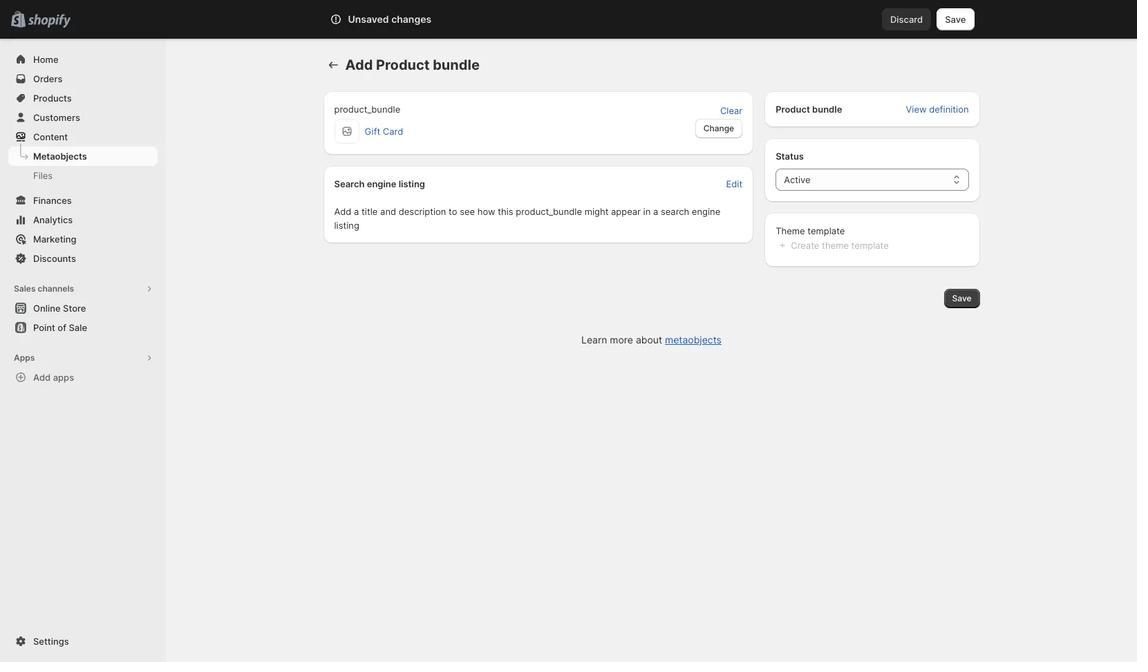 Task type: describe. For each thing, give the bounding box(es) containing it.
analytics
[[33, 214, 73, 226]]

discounts
[[33, 253, 76, 264]]

add apps
[[33, 372, 74, 383]]

search for search engine listing
[[334, 178, 365, 190]]

0 horizontal spatial engine
[[367, 178, 397, 190]]

store
[[63, 303, 86, 314]]

point of sale button
[[0, 318, 166, 338]]

0 vertical spatial listing
[[399, 178, 425, 190]]

products
[[33, 93, 72, 104]]

search
[[661, 206, 690, 217]]

appear
[[612, 206, 641, 217]]

listing inside add a title and description to see how this product_bundle might appear in a search engine listing
[[334, 220, 360, 231]]

0 vertical spatial product_bundle
[[334, 104, 401, 115]]

sales channels button
[[8, 279, 158, 299]]

analytics link
[[8, 210, 158, 230]]

orders link
[[8, 69, 158, 89]]

view definition
[[907, 104, 970, 115]]

product bundle
[[776, 104, 843, 115]]

2 a from the left
[[654, 206, 659, 217]]

files link
[[8, 166, 158, 185]]

metaobjects link
[[8, 147, 158, 166]]

sale
[[69, 322, 87, 333]]

change
[[704, 123, 735, 134]]

point of sale
[[33, 322, 87, 333]]

1 vertical spatial save button
[[945, 289, 981, 309]]

view
[[907, 104, 927, 115]]

1 vertical spatial bundle
[[813, 104, 843, 115]]

finances link
[[8, 191, 158, 210]]

save for topmost save button
[[946, 14, 967, 25]]

sales channels
[[14, 284, 74, 294]]

card
[[383, 126, 403, 137]]

metaobjects link
[[665, 334, 722, 346]]

customers link
[[8, 108, 158, 127]]

save for the bottommost save button
[[953, 293, 972, 304]]

channels
[[38, 284, 74, 294]]

theme
[[776, 226, 806, 237]]

add apps button
[[8, 368, 158, 387]]

title
[[362, 206, 378, 217]]

files
[[33, 170, 53, 181]]

gift
[[365, 126, 381, 137]]

this
[[498, 206, 514, 217]]

template
[[808, 226, 846, 237]]

gift card
[[365, 126, 403, 137]]

0 vertical spatial bundle
[[433, 57, 480, 73]]

add product bundle
[[346, 57, 480, 73]]

in
[[644, 206, 651, 217]]

unsaved
[[348, 13, 389, 25]]

might
[[585, 206, 609, 217]]

settings
[[33, 636, 69, 647]]

learn
[[582, 334, 608, 346]]

home
[[33, 54, 59, 65]]

and
[[381, 206, 396, 217]]

home link
[[8, 50, 158, 69]]

1 a from the left
[[354, 206, 359, 217]]

marketing link
[[8, 230, 158, 249]]

edit button
[[718, 172, 751, 196]]

online
[[33, 303, 61, 314]]

add for add apps
[[33, 372, 51, 383]]

discard
[[891, 14, 924, 25]]

search engine listing
[[334, 178, 425, 190]]

see
[[460, 206, 475, 217]]



Task type: vqa. For each thing, say whether or not it's contained in the screenshot.
dialog
no



Task type: locate. For each thing, give the bounding box(es) containing it.
engine
[[367, 178, 397, 190], [692, 206, 721, 217]]

discounts link
[[8, 249, 158, 268]]

product down changes
[[376, 57, 430, 73]]

online store link
[[8, 299, 158, 318]]

search inside button
[[391, 14, 421, 25]]

a left title on the left top of page
[[354, 206, 359, 217]]

2 vertical spatial add
[[33, 372, 51, 383]]

add
[[346, 57, 373, 73], [334, 206, 352, 217], [33, 372, 51, 383]]

product
[[376, 57, 430, 73], [776, 104, 811, 115]]

product_bundle
[[334, 104, 401, 115], [516, 206, 582, 217]]

add inside button
[[33, 372, 51, 383]]

0 vertical spatial product
[[376, 57, 430, 73]]

edit
[[727, 178, 743, 190]]

definition
[[930, 104, 970, 115]]

theme template
[[776, 226, 846, 237]]

0 vertical spatial search
[[391, 14, 421, 25]]

changes
[[392, 13, 432, 25]]

search for search
[[391, 14, 421, 25]]

about
[[636, 334, 663, 346]]

listing up description
[[399, 178, 425, 190]]

discard button
[[883, 8, 932, 30]]

shopify image
[[28, 14, 71, 28]]

0 horizontal spatial product_bundle
[[334, 104, 401, 115]]

1 horizontal spatial search
[[391, 14, 421, 25]]

search up title on the left top of page
[[334, 178, 365, 190]]

online store
[[33, 303, 86, 314]]

online store button
[[0, 299, 166, 318]]

finances
[[33, 195, 72, 206]]

orders
[[33, 73, 63, 84]]

apps
[[53, 372, 74, 383]]

sales
[[14, 284, 36, 294]]

product_bundle up gift
[[334, 104, 401, 115]]

description
[[399, 206, 447, 217]]

status
[[776, 151, 805, 162]]

0 vertical spatial add
[[346, 57, 373, 73]]

0 horizontal spatial product
[[376, 57, 430, 73]]

1 vertical spatial listing
[[334, 220, 360, 231]]

1 vertical spatial product
[[776, 104, 811, 115]]

content
[[33, 131, 68, 143]]

1 horizontal spatial bundle
[[813, 104, 843, 115]]

add a title and description to see how this product_bundle might appear in a search engine listing
[[334, 206, 721, 231]]

0 vertical spatial save
[[946, 14, 967, 25]]

add for add a title and description to see how this product_bundle might appear in a search engine listing
[[334, 206, 352, 217]]

0 horizontal spatial search
[[334, 178, 365, 190]]

content link
[[8, 127, 158, 147]]

view definition link
[[898, 100, 978, 119]]

1 horizontal spatial product
[[776, 104, 811, 115]]

1 horizontal spatial listing
[[399, 178, 425, 190]]

products link
[[8, 89, 158, 108]]

1 vertical spatial product_bundle
[[516, 206, 582, 217]]

clear button
[[712, 101, 751, 120]]

point of sale link
[[8, 318, 158, 338]]

to
[[449, 206, 458, 217]]

bundle
[[433, 57, 480, 73], [813, 104, 843, 115]]

active
[[785, 174, 811, 185]]

1 horizontal spatial engine
[[692, 206, 721, 217]]

customers
[[33, 112, 80, 123]]

save
[[946, 14, 967, 25], [953, 293, 972, 304]]

0 horizontal spatial listing
[[334, 220, 360, 231]]

learn more about metaobjects
[[582, 334, 722, 346]]

add down unsaved
[[346, 57, 373, 73]]

more
[[610, 334, 634, 346]]

a
[[354, 206, 359, 217], [654, 206, 659, 217]]

listing down search engine listing
[[334, 220, 360, 231]]

1 vertical spatial engine
[[692, 206, 721, 217]]

gift card link
[[365, 126, 403, 137]]

of
[[58, 322, 66, 333]]

0 horizontal spatial a
[[354, 206, 359, 217]]

settings link
[[8, 632, 158, 652]]

1 horizontal spatial product_bundle
[[516, 206, 582, 217]]

add for add product bundle
[[346, 57, 373, 73]]

a right in
[[654, 206, 659, 217]]

product up status
[[776, 104, 811, 115]]

search right unsaved
[[391, 14, 421, 25]]

metaobjects
[[33, 151, 87, 162]]

search button
[[368, 8, 770, 30]]

listing
[[399, 178, 425, 190], [334, 220, 360, 231]]

point
[[33, 322, 55, 333]]

add left 'apps'
[[33, 372, 51, 383]]

metaobjects
[[665, 334, 722, 346]]

product_bundle inside add a title and description to see how this product_bundle might appear in a search engine listing
[[516, 206, 582, 217]]

add left title on the left top of page
[[334, 206, 352, 217]]

marketing
[[33, 234, 76, 245]]

1 vertical spatial search
[[334, 178, 365, 190]]

0 vertical spatial engine
[[367, 178, 397, 190]]

clear
[[721, 105, 743, 116]]

apps button
[[8, 349, 158, 368]]

engine up and
[[367, 178, 397, 190]]

0 vertical spatial save button
[[938, 8, 975, 30]]

how
[[478, 206, 496, 217]]

add inside add a title and description to see how this product_bundle might appear in a search engine listing
[[334, 206, 352, 217]]

product_bundle right this
[[516, 206, 582, 217]]

1 vertical spatial add
[[334, 206, 352, 217]]

apps
[[14, 353, 35, 363]]

0 horizontal spatial bundle
[[433, 57, 480, 73]]

save button
[[938, 8, 975, 30], [945, 289, 981, 309]]

search
[[391, 14, 421, 25], [334, 178, 365, 190]]

unsaved changes
[[348, 13, 432, 25]]

engine right 'search'
[[692, 206, 721, 217]]

1 horizontal spatial a
[[654, 206, 659, 217]]

engine inside add a title and description to see how this product_bundle might appear in a search engine listing
[[692, 206, 721, 217]]

change button
[[696, 119, 743, 138]]

1 vertical spatial save
[[953, 293, 972, 304]]



